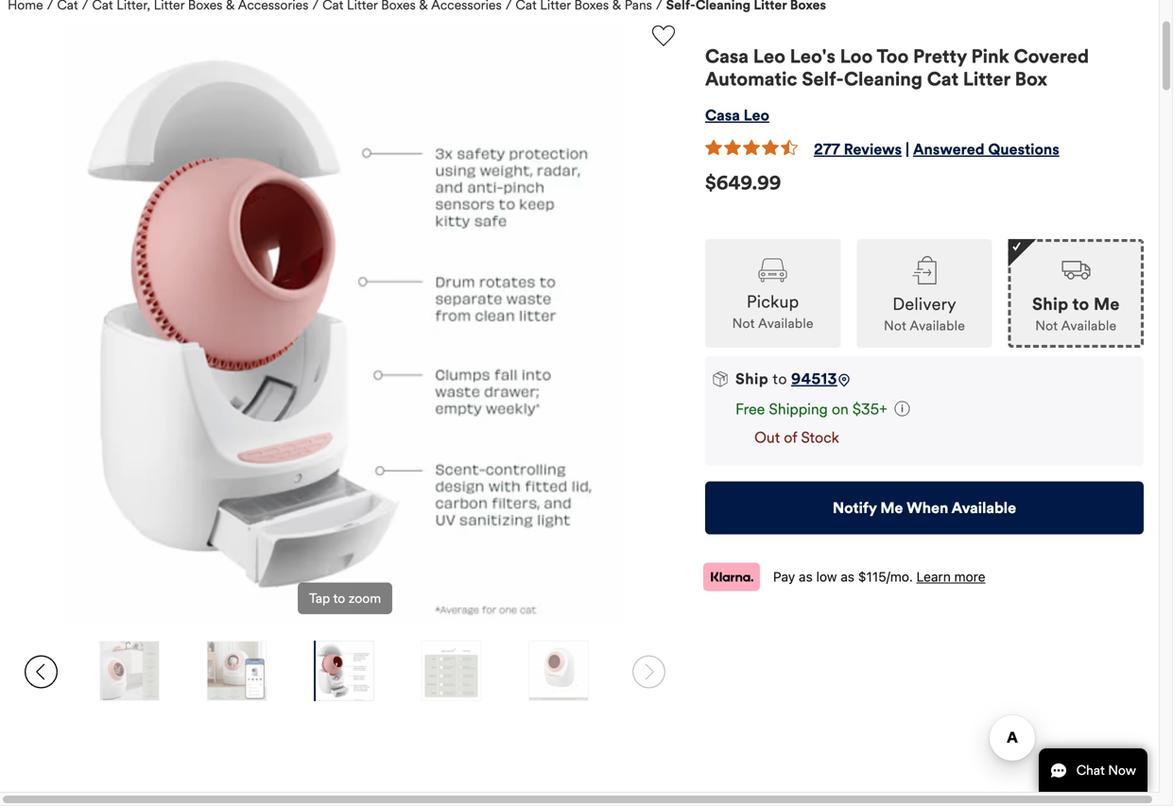 Task type: vqa. For each thing, say whether or not it's contained in the screenshot.
3rd the Cart
no



Task type: locate. For each thing, give the bounding box(es) containing it.
to inside ship to me not available
[[1073, 294, 1090, 315]]

2 as from the left
[[841, 569, 855, 585]]

me
[[1094, 294, 1121, 315], [881, 499, 904, 517]]

2 casa from the top
[[706, 106, 740, 125]]

casa up 'casa leo'
[[706, 45, 749, 68]]

casa leo link
[[706, 106, 770, 125]]

0 vertical spatial me
[[1094, 294, 1121, 315]]

more
[[955, 569, 986, 585]]

1 horizontal spatial as
[[841, 569, 855, 585]]

ship to 94513
[[736, 369, 838, 388]]

pay as low as $115/mo. learn more
[[774, 569, 986, 585]]

2 vertical spatial to
[[333, 591, 345, 607]]

1 as from the left
[[799, 569, 813, 585]]

2 horizontal spatial not
[[1036, 318, 1059, 334]]

0 horizontal spatial as
[[799, 569, 813, 585]]

0 horizontal spatial to
[[333, 591, 345, 607]]

loo
[[840, 45, 873, 68]]

1 horizontal spatial to
[[773, 369, 788, 388]]

0 vertical spatial ship
[[1033, 294, 1069, 315]]

available inside the delivery not available
[[910, 318, 966, 334]]

not inside ship to me not available
[[1036, 318, 1059, 334]]

available inside pickup not available
[[759, 315, 814, 332]]

pickup not available
[[733, 292, 814, 332]]

casa for casa leo
[[706, 106, 740, 125]]

arrow container image
[[633, 656, 666, 689]]

1 casa from the top
[[706, 45, 749, 68]]

2 arrow container button from the left
[[623, 642, 675, 704]]

not for pickup
[[733, 315, 755, 332]]

casa inside casa leo leo's loo too pretty pink covered automatic self-cleaning cat litter box
[[706, 45, 749, 68]]

as left low
[[799, 569, 813, 585]]

notify me when available button
[[706, 481, 1145, 534]]

1 horizontal spatial not
[[884, 318, 907, 334]]

out of stock
[[751, 428, 840, 447]]

not inside pickup not available
[[733, 315, 755, 332]]

1 horizontal spatial ship
[[1033, 294, 1069, 315]]

1 vertical spatial me
[[881, 499, 904, 517]]

leo
[[754, 45, 786, 68], [744, 106, 770, 125]]

to
[[1073, 294, 1090, 315], [773, 369, 788, 388], [333, 591, 345, 607]]

available
[[759, 315, 814, 332], [910, 318, 966, 334], [1062, 318, 1117, 334], [952, 499, 1017, 517]]

leo inside casa leo leo's loo too pretty pink covered automatic self-cleaning cat litter box
[[754, 45, 786, 68]]

casa
[[706, 45, 749, 68], [706, 106, 740, 125]]

low
[[817, 569, 838, 585]]

leo down automatic
[[744, 106, 770, 125]]

casa leo leo's loo too pretty pink covered automatic self-cleaning cat litter box - thumbnail-5 image
[[422, 642, 481, 702]]

2 horizontal spatial to
[[1073, 294, 1090, 315]]

delivery not available
[[884, 294, 966, 334]]

0 horizontal spatial arrow container button
[[15, 642, 67, 704]]

277 reviews | answered questions
[[814, 140, 1060, 159]]

1 horizontal spatial arrow container button
[[623, 642, 675, 704]]

1 vertical spatial to
[[773, 369, 788, 388]]

notify
[[833, 499, 877, 517]]

0 horizontal spatial not
[[733, 315, 755, 332]]

klarna badge image
[[704, 563, 760, 591]]

reviews
[[844, 140, 902, 159]]

casa leo leo's loo too pretty pink covered automatic self-cleaning cat litter box - thumbnail-3 image
[[208, 642, 266, 702]]

ship
[[1033, 294, 1069, 315], [736, 369, 769, 388]]

available inside button
[[952, 499, 1017, 517]]

casa leo
[[706, 106, 770, 125]]

pretty
[[914, 45, 967, 68]]

94513
[[792, 369, 838, 388]]

icon delivery pin image
[[838, 374, 851, 387]]

1 vertical spatial leo
[[744, 106, 770, 125]]

0 horizontal spatial ship
[[736, 369, 769, 388]]

not inside the delivery not available
[[884, 318, 907, 334]]

to for me
[[1073, 294, 1090, 315]]

ship inside ship to me not available
[[1033, 294, 1069, 315]]

not
[[733, 315, 755, 332], [884, 318, 907, 334], [1036, 318, 1059, 334]]

option group
[[706, 220, 1145, 348]]

tap to zoom button
[[298, 583, 393, 615]]

pink
[[972, 45, 1010, 68]]

arrow container button right casa leo leo's loo too pretty pink covered automatic self-cleaning cat litter box - thumbnail-6
[[623, 642, 675, 704]]

icon info 2 button
[[895, 400, 911, 419]]

litter
[[964, 68, 1011, 91]]

tap to zoom
[[309, 591, 381, 607]]

$35+
[[853, 400, 888, 419]]

0 horizontal spatial me
[[881, 499, 904, 517]]

0 vertical spatial leo
[[754, 45, 786, 68]]

pickup
[[747, 292, 800, 313]]

to inside button
[[333, 591, 345, 607]]

leo for casa leo
[[744, 106, 770, 125]]

pay
[[774, 569, 796, 585]]

arrow container button left the casa leo leo's loo too pretty pink covered automatic self-cleaning cat litter box - thumbnail-2
[[15, 642, 67, 704]]

leo left leo's
[[754, 45, 786, 68]]

0 vertical spatial to
[[1073, 294, 1090, 315]]

1 vertical spatial ship
[[736, 369, 769, 388]]

as right low
[[841, 569, 855, 585]]

casa leo leo's loo too pretty pink covered automatic self-cleaning cat litter box - carousel image #4 image
[[44, 25, 646, 626]]

arrow container button
[[15, 642, 67, 704], [623, 642, 675, 704]]

casa down automatic
[[706, 106, 740, 125]]

out
[[755, 428, 780, 447]]

as
[[799, 569, 813, 585], [841, 569, 855, 585]]

1 vertical spatial casa
[[706, 106, 740, 125]]

icon pickup store image
[[759, 259, 788, 282]]

0 vertical spatial casa
[[706, 45, 749, 68]]

1 horizontal spatial me
[[1094, 294, 1121, 315]]



Task type: describe. For each thing, give the bounding box(es) containing it.
notify me when available
[[833, 499, 1017, 517]]

ship to me not available
[[1033, 294, 1121, 334]]

me inside ship to me not available
[[1094, 294, 1121, 315]]

tap
[[309, 591, 330, 607]]

answered questions link
[[914, 140, 1060, 159]]

$649.99
[[706, 172, 782, 195]]

free shipping on $35+
[[736, 400, 888, 419]]

ship for 94513
[[736, 369, 769, 388]]

casa leo leo's loo too pretty pink covered automatic self-cleaning cat litter box - thumbnail-6 image
[[530, 642, 588, 702]]

94513 button
[[792, 369, 838, 388]]

on
[[832, 400, 849, 419]]

|
[[906, 140, 910, 159]]

zoom
[[349, 591, 381, 607]]

not for delivery
[[884, 318, 907, 334]]

to for 94513
[[773, 369, 788, 388]]

casa for casa leo leo's loo too pretty pink covered automatic self-cleaning cat litter box
[[706, 45, 749, 68]]

cat
[[928, 68, 959, 91]]

leo for casa leo leo's loo too pretty pink covered automatic self-cleaning cat litter box
[[754, 45, 786, 68]]

stock
[[801, 428, 840, 447]]

covered
[[1014, 45, 1090, 68]]

box
[[1016, 68, 1048, 91]]

free
[[736, 400, 766, 419]]

277
[[814, 140, 841, 159]]

icon check success 4 image
[[1013, 241, 1022, 251]]

learn more button
[[917, 568, 986, 586]]

too
[[877, 45, 909, 68]]

casa leo leo's loo too pretty pink covered automatic self-cleaning cat litter box
[[706, 45, 1090, 91]]

delivery-method-Ship to Me-Not Available radio
[[1009, 239, 1145, 348]]

$115/mo.
[[859, 569, 914, 585]]

automatic
[[706, 68, 798, 91]]

of
[[784, 428, 798, 447]]

learn
[[917, 569, 951, 585]]

ship for me
[[1033, 294, 1069, 315]]

questions
[[989, 140, 1060, 159]]

arrow container image
[[25, 656, 58, 689]]

option group containing pickup
[[706, 220, 1145, 348]]

cleaning
[[844, 68, 923, 91]]

shipping
[[769, 400, 828, 419]]

to for zoom
[[333, 591, 345, 607]]

delivery-method-Delivery-Not Available radio
[[857, 239, 993, 348]]

when
[[907, 499, 949, 517]]

casa leo leo's loo too pretty pink covered automatic self-cleaning cat litter box - thumbnail-2 image
[[100, 642, 159, 702]]

answered
[[914, 140, 985, 159]]

casa leo leo's loo too pretty pink covered automatic self-cleaning cat litter box - thumbnail-4 image
[[315, 642, 374, 702]]

delivery-method-Pickup-Not Available radio
[[706, 239, 841, 348]]

me inside button
[[881, 499, 904, 517]]

self-
[[802, 68, 845, 91]]

1 arrow container button from the left
[[15, 642, 67, 704]]

delivery
[[893, 294, 957, 315]]

leo's
[[790, 45, 836, 68]]

free shipping on $35+ image
[[895, 401, 911, 416]]

available inside ship to me not available
[[1062, 318, 1117, 334]]



